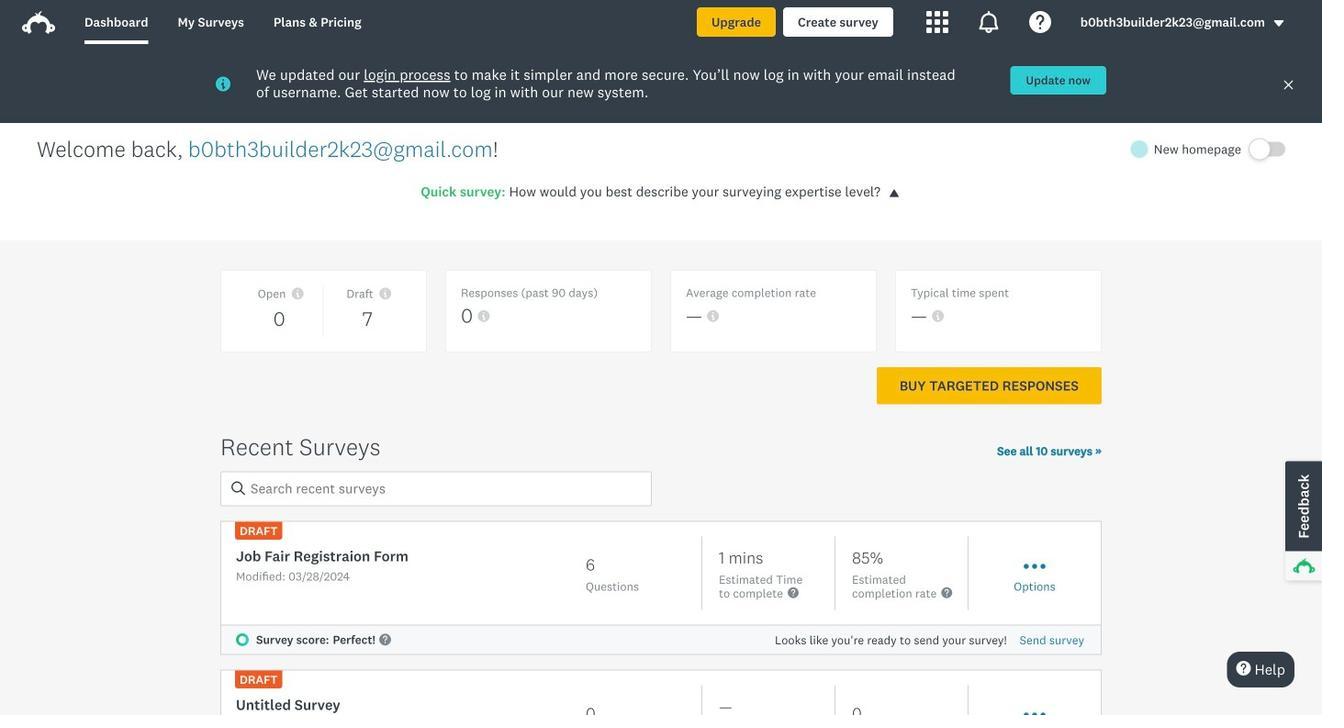 Task type: describe. For each thing, give the bounding box(es) containing it.
surveymonkey logo image
[[22, 11, 55, 34]]

Search recent surveys text field
[[220, 471, 652, 506]]

x image
[[1283, 79, 1295, 91]]



Task type: locate. For each thing, give the bounding box(es) containing it.
0 horizontal spatial products icon image
[[926, 11, 948, 33]]

help icon image
[[1029, 11, 1051, 33]]

None field
[[220, 471, 652, 506]]

dropdown arrow image
[[1273, 17, 1285, 30]]

1 products icon image from the left
[[926, 11, 948, 33]]

products icon image
[[926, 11, 948, 33], [978, 11, 1000, 33]]

1 horizontal spatial products icon image
[[978, 11, 1000, 33]]

2 products icon image from the left
[[978, 11, 1000, 33]]



